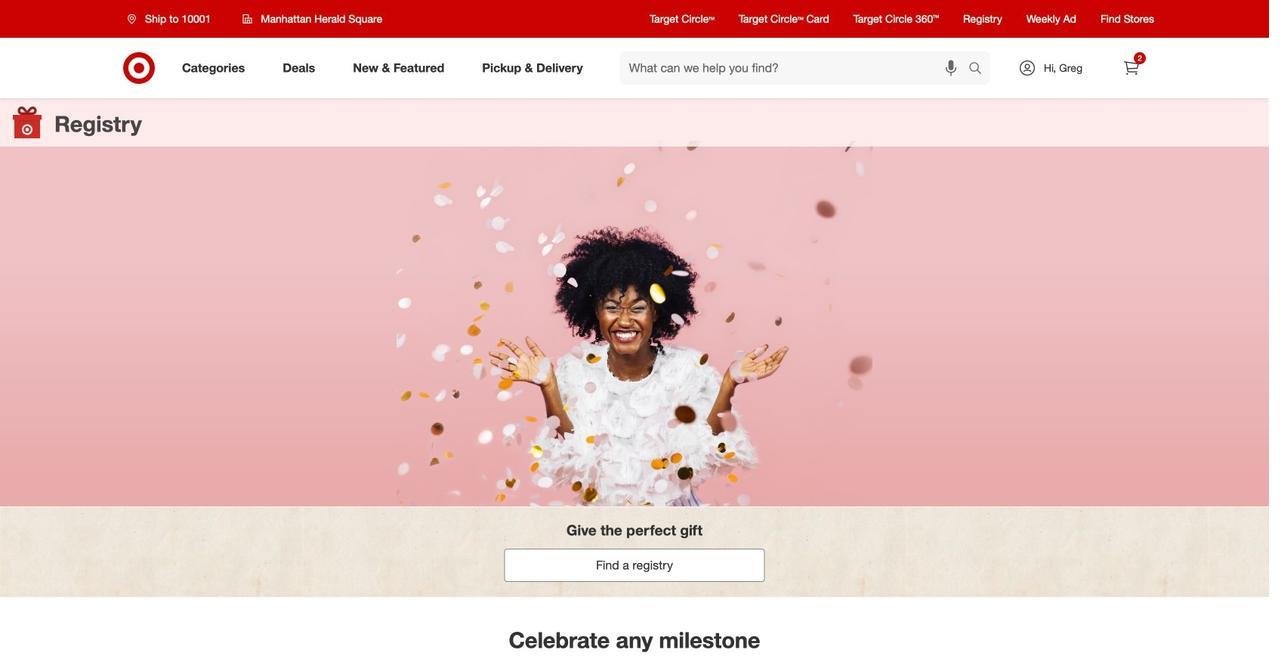 Task type: describe. For each thing, give the bounding box(es) containing it.
What can we help you find? suggestions appear below search field
[[620, 51, 973, 85]]



Task type: vqa. For each thing, say whether or not it's contained in the screenshot.
What Can We Help You Find? Suggestions Appear Below search box
yes



